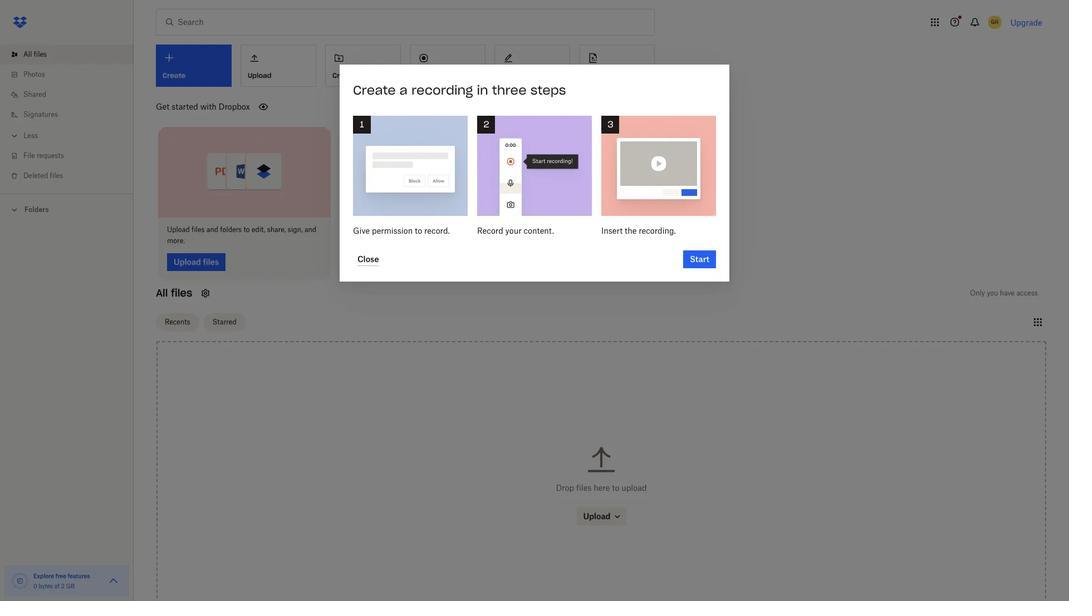 Task type: vqa. For each thing, say whether or not it's contained in the screenshot.
Solutions to the top
no



Task type: locate. For each thing, give the bounding box(es) containing it.
all files up "recents"
[[156, 287, 192, 299]]

folder
[[358, 71, 378, 80]]

2 and from the left
[[305, 225, 316, 234]]

with inside share files with anyone and control edit or view access.
[[566, 225, 580, 234]]

and left control
[[606, 225, 618, 234]]

give
[[353, 226, 370, 236]]

0 horizontal spatial all files
[[23, 50, 47, 58]]

all up "recents"
[[156, 287, 168, 299]]

to left record.
[[415, 226, 422, 236]]

create down folder
[[353, 82, 396, 98]]

to inside create a recording in three steps dialog
[[415, 226, 422, 236]]

on
[[370, 225, 378, 234], [432, 225, 440, 234]]

1 vertical spatial all files
[[156, 287, 192, 299]]

access
[[1017, 289, 1038, 297]]

less
[[23, 131, 38, 140]]

you
[[987, 289, 998, 297]]

drop files here to upload
[[556, 483, 647, 493]]

0 horizontal spatial on
[[370, 225, 378, 234]]

bytes
[[39, 583, 53, 590]]

1 horizontal spatial with
[[566, 225, 580, 234]]

1 vertical spatial create
[[353, 82, 396, 98]]

more.
[[167, 236, 185, 245]]

shared
[[23, 90, 46, 99]]

share files with anyone and control edit or view access.
[[530, 225, 680, 245]]

install
[[349, 225, 368, 234]]

files inside the install on desktop to work on files offline and stay synced.
[[442, 225, 455, 234]]

quota usage element
[[11, 572, 29, 590]]

folders
[[220, 225, 242, 234]]

upload files and folders to edit, share, sign, and more.
[[167, 225, 316, 245]]

files up photos
[[34, 50, 47, 58]]

all
[[23, 50, 32, 58], [156, 287, 168, 299]]

or
[[657, 225, 664, 234]]

desktop
[[380, 225, 405, 234]]

create inside dialog
[[353, 82, 396, 98]]

drop
[[556, 483, 574, 493]]

0 vertical spatial with
[[200, 102, 217, 111]]

and
[[206, 225, 218, 234], [305, 225, 316, 234], [478, 225, 490, 234], [606, 225, 618, 234]]

to
[[244, 225, 250, 234], [407, 225, 413, 234], [415, 226, 422, 236], [612, 483, 619, 493]]

stay
[[349, 236, 362, 245]]

and inside share files with anyone and control edit or view access.
[[606, 225, 618, 234]]

all up photos
[[23, 50, 32, 58]]

with left anyone
[[566, 225, 580, 234]]

start button
[[683, 251, 716, 268]]

to left work
[[407, 225, 413, 234]]

get started with dropbox
[[156, 102, 250, 111]]

all files up photos
[[23, 50, 47, 58]]

all files list item
[[0, 45, 134, 65]]

insert the recording.
[[601, 226, 676, 236]]

on up synced.
[[370, 225, 378, 234]]

to left edit, on the top of page
[[244, 225, 250, 234]]

upload
[[167, 225, 190, 234]]

offline
[[457, 225, 477, 234]]

and inside the install on desktop to work on files offline and stay synced.
[[478, 225, 490, 234]]

files right upload
[[192, 225, 205, 234]]

0 vertical spatial all
[[23, 50, 32, 58]]

content.
[[524, 226, 554, 236]]

only
[[970, 289, 985, 297]]

create
[[332, 71, 355, 80], [353, 82, 396, 98]]

3 and from the left
[[478, 225, 490, 234]]

with
[[200, 102, 217, 111], [566, 225, 580, 234]]

1 horizontal spatial on
[[432, 225, 440, 234]]

all inside list item
[[23, 50, 32, 58]]

and right offline
[[478, 225, 490, 234]]

0 vertical spatial all files
[[23, 50, 47, 58]]

files
[[34, 50, 47, 58], [50, 172, 63, 180], [192, 225, 205, 234], [442, 225, 455, 234], [551, 225, 564, 234], [171, 287, 192, 299], [576, 483, 592, 493]]

upload
[[622, 483, 647, 493]]

on right work
[[432, 225, 440, 234]]

install on desktop to work on files offline and stay synced.
[[349, 225, 490, 245]]

0 horizontal spatial all
[[23, 50, 32, 58]]

steps
[[531, 82, 566, 98]]

0
[[33, 583, 37, 590]]

explore free features 0 bytes of 2 gb
[[33, 573, 90, 590]]

files up "recents"
[[171, 287, 192, 299]]

all files inside list item
[[23, 50, 47, 58]]

recording
[[412, 82, 473, 98]]

create folder
[[332, 71, 378, 80]]

insert
[[601, 226, 623, 236]]

with for started
[[200, 102, 217, 111]]

view
[[666, 225, 680, 234]]

files right share
[[551, 225, 564, 234]]

record
[[477, 226, 503, 236]]

create left folder
[[332, 71, 355, 80]]

three
[[492, 82, 527, 98]]

control
[[620, 225, 642, 234]]

create a recording in three steps
[[353, 82, 566, 98]]

all files
[[23, 50, 47, 58], [156, 287, 192, 299]]

1 horizontal spatial all files
[[156, 287, 192, 299]]

0 horizontal spatial with
[[200, 102, 217, 111]]

all files link
[[9, 45, 134, 65]]

with right the started
[[200, 102, 217, 111]]

1 vertical spatial all
[[156, 287, 168, 299]]

and left the folders
[[206, 225, 218, 234]]

recording.
[[639, 226, 676, 236]]

files inside list item
[[34, 50, 47, 58]]

folders
[[25, 205, 49, 214]]

in
[[477, 82, 488, 98]]

to inside the install on desktop to work on files offline and stay synced.
[[407, 225, 413, 234]]

files left offline
[[442, 225, 455, 234]]

signatures
[[23, 110, 58, 119]]

create inside button
[[332, 71, 355, 80]]

1 vertical spatial with
[[566, 225, 580, 234]]

file requests
[[23, 151, 64, 160]]

0 vertical spatial create
[[332, 71, 355, 80]]

started
[[172, 102, 198, 111]]

and right sign,
[[305, 225, 316, 234]]

list
[[0, 38, 134, 194]]

dropbox
[[219, 102, 250, 111]]

4 and from the left
[[606, 225, 618, 234]]



Task type: describe. For each thing, give the bounding box(es) containing it.
share,
[[267, 225, 286, 234]]

recents
[[165, 318, 190, 326]]

have
[[1000, 289, 1015, 297]]

dropbox image
[[9, 11, 31, 33]]

start
[[690, 255, 709, 264]]

file requests link
[[9, 146, 134, 166]]

1 horizontal spatial all
[[156, 287, 168, 299]]

here
[[594, 483, 610, 493]]

with for files
[[566, 225, 580, 234]]

get
[[156, 102, 170, 111]]

create a recording in three steps dialog
[[340, 65, 730, 282]]

deleted
[[23, 172, 48, 180]]

synced.
[[364, 236, 387, 245]]

1 on from the left
[[370, 225, 378, 234]]

record your content.
[[477, 226, 554, 236]]

1 and from the left
[[206, 225, 218, 234]]

list containing all files
[[0, 38, 134, 194]]

record.
[[424, 226, 450, 236]]

deleted files link
[[9, 166, 134, 186]]

a
[[400, 82, 408, 98]]

the
[[625, 226, 637, 236]]

edit
[[643, 225, 656, 234]]

files inside upload files and folders to edit, share, sign, and more.
[[192, 225, 205, 234]]

upgrade
[[1011, 18, 1043, 27]]

only you have access
[[970, 289, 1038, 297]]

upgrade link
[[1011, 18, 1043, 27]]

features
[[68, 573, 90, 580]]

close button
[[358, 253, 379, 266]]

files left here
[[576, 483, 592, 493]]

2
[[61, 583, 65, 590]]

sign,
[[288, 225, 303, 234]]

explore
[[33, 573, 54, 580]]

share
[[530, 225, 549, 234]]

deleted files
[[23, 172, 63, 180]]

file
[[23, 151, 35, 160]]

give permission to record.
[[353, 226, 450, 236]]

starred button
[[204, 314, 245, 331]]

create for create folder
[[332, 71, 355, 80]]

close
[[358, 254, 379, 264]]

permission
[[372, 226, 413, 236]]

anyone
[[581, 225, 604, 234]]

shared link
[[9, 85, 134, 105]]

recents button
[[156, 314, 199, 331]]

create folder button
[[325, 45, 401, 87]]

requests
[[37, 151, 64, 160]]

signatures link
[[9, 105, 134, 125]]

work
[[415, 225, 430, 234]]

access.
[[530, 236, 553, 245]]

files right deleted
[[50, 172, 63, 180]]

your
[[505, 226, 522, 236]]

starred
[[213, 318, 237, 326]]

to right here
[[612, 483, 619, 493]]

to inside upload files and folders to edit, share, sign, and more.
[[244, 225, 250, 234]]

free
[[55, 573, 66, 580]]

files inside share files with anyone and control edit or view access.
[[551, 225, 564, 234]]

create for create a recording in three steps
[[353, 82, 396, 98]]

gb
[[66, 583, 75, 590]]

less image
[[9, 130, 20, 141]]

of
[[54, 583, 60, 590]]

photos link
[[9, 65, 134, 85]]

photos
[[23, 70, 45, 79]]

folders button
[[0, 201, 134, 218]]

2 on from the left
[[432, 225, 440, 234]]

edit,
[[252, 225, 265, 234]]



